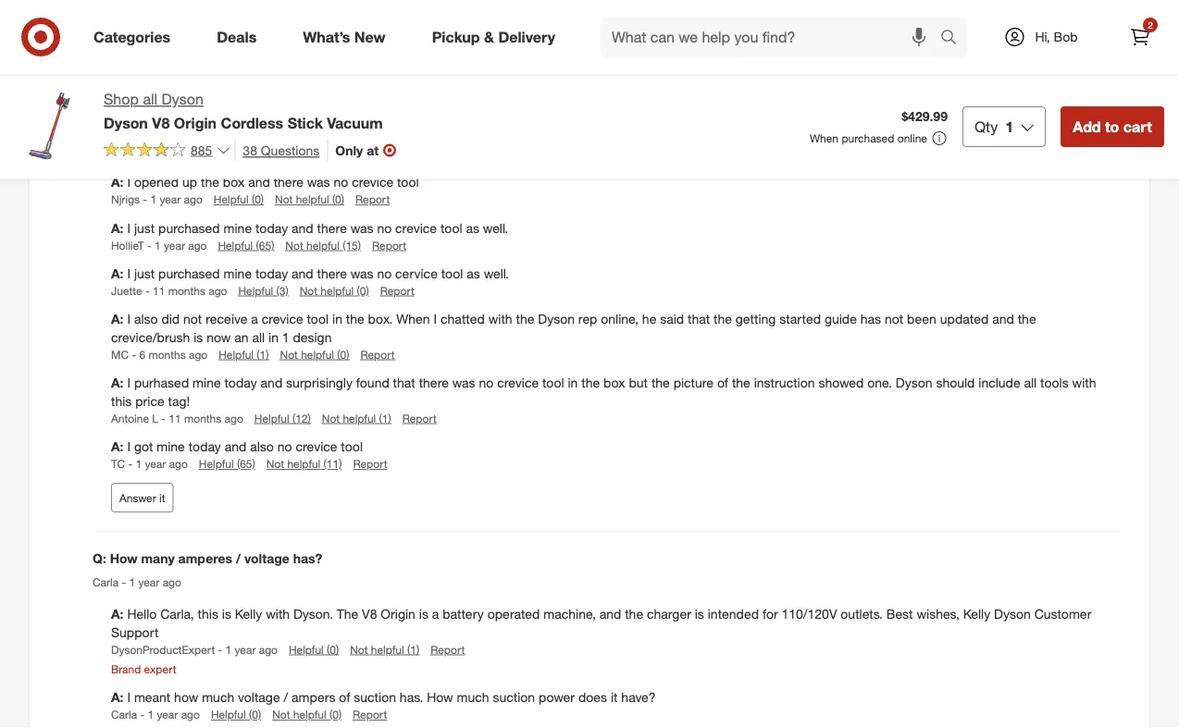 Task type: vqa. For each thing, say whether or not it's contained in the screenshot.
A: I just purchased mine today and there was no crevice tool as well. 'Report' button
yes



Task type: locate. For each thing, give the bounding box(es) containing it.
ago inside a: i also had no crevice tool, but i called support and they are sending one. lcatlover - 1 year ago
[[200, 83, 219, 97]]

2 vertical spatial all
[[1024, 375, 1037, 391]]

0 horizontal spatial online
[[796, 110, 830, 126]]

not helpful  (0) up a: i just purchased mine today and there was no crevice tool as well.
[[275, 193, 344, 207]]

of right picture
[[717, 375, 729, 391]]

helpful inside helpful  (3) button
[[238, 284, 273, 298]]

helpful  (0) button for week,
[[194, 37, 245, 53]]

q: how many amperes / voltage has? carla - 1 year ago
[[93, 551, 323, 589]]

with inside hello carla, this is kelly with dyson. the v8 origin is a battery operated machine, and the charger is intended for 110/120v outlets.  best wishes, kelly dyson customer support
[[266, 606, 290, 622]]

helpful
[[277, 38, 310, 52], [296, 193, 329, 207], [306, 238, 340, 252], [321, 284, 354, 298], [301, 348, 334, 362], [343, 412, 376, 426], [287, 457, 321, 471], [371, 643, 404, 657], [293, 708, 326, 722]]

battery
[[443, 606, 484, 622]]

0 horizontal spatial it
[[159, 491, 165, 505]]

power
[[539, 690, 575, 706]]

1 horizontal spatial box
[[604, 375, 625, 391]]

voltage inside q: how many amperes / voltage has? carla - 1 year ago
[[244, 551, 290, 567]]

2 vertical spatial it
[[611, 690, 618, 706]]

1 horizontal spatial suction
[[493, 690, 535, 706]]

there right found
[[419, 375, 449, 391]]

report button for a: i received mine this week, and also had no crevice tool in the box.
[[336, 37, 371, 53]]

report for a: i just purchased mine today and there was no crevice tool as well.
[[372, 238, 407, 252]]

not helpful  (1) button for helpful  (12)
[[322, 411, 391, 427]]

1 horizontal spatial for
[[763, 606, 778, 622]]

helpful  (65) up "helpful  (3)"
[[218, 238, 274, 252]]

for inside hello carla, this is kelly with dyson. the v8 origin is a battery operated machine, and the charger is intended for 110/120v outlets.  best wishes, kelly dyson customer support
[[763, 606, 778, 622]]

helpful  (3)
[[238, 284, 289, 298]]

1 vertical spatial all
[[252, 329, 265, 345]]

(0)
[[233, 38, 245, 52], [313, 38, 325, 52], [252, 193, 264, 207], [332, 193, 344, 207], [357, 284, 369, 298], [337, 348, 349, 362], [327, 643, 339, 657], [249, 708, 261, 722], [330, 708, 342, 722]]

was down questions
[[307, 174, 330, 190]]

box down 38
[[223, 174, 245, 190]]

report for a: i got mine today and also no crevice tool
[[353, 457, 387, 471]]

0 vertical spatial for
[[330, 110, 346, 126]]

helpful for a: i just purchased mine today and there was no cervice tool as well.
[[321, 284, 354, 298]]

1 horizontal spatial v8
[[362, 606, 377, 622]]

all up stop
[[143, 90, 157, 108]]

not helpful  (0) for voltage
[[272, 708, 342, 722]]

helpful  (3) button
[[238, 283, 289, 299]]

- up support
[[122, 575, 126, 589]]

(11)
[[324, 457, 342, 471]]

11 down tag!
[[169, 412, 181, 426]]

and inside hello carla, this is kelly with dyson. the v8 origin is a battery operated machine, and the charger is intended for 110/120v outlets.  best wishes, kelly dyson customer support
[[600, 606, 621, 622]]

dyson
[[162, 90, 203, 108], [104, 114, 148, 132], [538, 311, 575, 327], [896, 375, 933, 391], [994, 606, 1031, 622]]

mine right purhased
[[193, 375, 221, 391]]

1 not from the left
[[183, 311, 202, 327]]

v8 right the
[[362, 606, 377, 622]]

2 vertical spatial a
[[432, 606, 439, 622]]

0 vertical spatial carla
[[93, 575, 119, 589]]

(65) up "helpful  (3)"
[[256, 238, 274, 252]]

how right q:
[[110, 551, 138, 567]]

report button for a: i got mine today and also no crevice tool
[[353, 456, 387, 472]]

image of dyson v8 origin cordless stick vacuum image
[[15, 89, 89, 163]]

1 horizontal spatial that
[[688, 311, 710, 327]]

not helpful  (1) button
[[322, 411, 391, 427], [350, 642, 420, 658]]

a: i just purchased mine today and there was no crevice tool as well.
[[111, 220, 508, 236]]

and inside 'stop looking.  i spent a day looking for the crevice tool thinking i'd misplaced it after unpacking.  checked the listing online and there's no crevice tool included with this model!'
[[834, 110, 856, 126]]

year up juette - 11 months ago
[[164, 238, 185, 252]]

0 vertical spatial how
[[110, 551, 138, 567]]

delivery
[[498, 28, 555, 46]]

helpful  (65) button for mine
[[218, 237, 274, 253]]

0 vertical spatial one.
[[521, 65, 546, 81]]

0 vertical spatial that
[[688, 311, 710, 327]]

0 horizontal spatial v8
[[152, 114, 170, 132]]

1 horizontal spatial all
[[252, 329, 265, 345]]

1 horizontal spatial box.
[[484, 19, 509, 35]]

the up the only at
[[350, 110, 368, 126]]

found
[[356, 375, 389, 391]]

this inside hello carla, this is kelly with dyson. the v8 origin is a battery operated machine, and the charger is intended for 110/120v outlets.  best wishes, kelly dyson customer support
[[198, 606, 218, 622]]

1 vertical spatial helpful  (65)
[[199, 457, 255, 471]]

not helpful  (1) button for helpful  (0)
[[350, 642, 420, 658]]

1 vertical spatial a
[[251, 311, 258, 327]]

i left the spent
[[206, 110, 210, 126]]

not helpful  (1) down found
[[322, 412, 391, 426]]

a
[[250, 110, 257, 126], [251, 311, 258, 327], [432, 606, 439, 622]]

not for i purhased mine today and surprisingly found that there was no crevice tool in the box but the picture of the instruction showed one. dyson should include all tools with this price tag!
[[322, 412, 340, 426]]

0 vertical spatial as
[[466, 220, 480, 236]]

1 just from the top
[[134, 220, 155, 236]]

not inside not helpful  (11) button
[[266, 457, 284, 471]]

1 inside i also did not receive a crevice tool in the box.  when i chatted with the dyson rep online, he said that the getting started guide has not been updated and the crevice/brush is now an all in 1 design
[[282, 329, 289, 345]]

11 right gal
[[158, 147, 171, 161]]

not helpful  (0) for week,
[[256, 38, 325, 52]]

0 vertical spatial well.
[[483, 220, 508, 236]]

11 up did
[[153, 284, 165, 298]]

helpful  (0) button
[[194, 37, 245, 53], [214, 192, 264, 208], [289, 642, 339, 658], [211, 707, 261, 723]]

1 horizontal spatial how
[[427, 690, 453, 706]]

crevice inside i purhased mine today and surprisingly found that there was no crevice tool in the box but the picture of the instruction showed one. dyson should include all tools with this price tag!
[[497, 375, 539, 391]]

as for a: i just purchased mine today and there was no crevice tool as well.
[[466, 220, 480, 236]]

ago
[[165, 38, 183, 52], [200, 83, 219, 97], [214, 147, 233, 161], [184, 193, 203, 207], [188, 238, 207, 252], [209, 284, 227, 298], [189, 348, 208, 362], [225, 412, 243, 426], [169, 457, 188, 471], [163, 575, 181, 589], [259, 643, 278, 657], [181, 708, 200, 722]]

not right the has
[[885, 311, 904, 327]]

all inside shop all dyson dyson v8 origin cordless stick vacuum
[[143, 90, 157, 108]]

0 horizontal spatial box
[[223, 174, 245, 190]]

8 a: from the top
[[111, 375, 127, 391]]

2 suction from the left
[[493, 690, 535, 706]]

well. for i just purchased mine today and there was no cervice tool as well.
[[484, 265, 509, 281]]

1 vertical spatial voltage
[[238, 690, 280, 706]]

that
[[688, 311, 710, 327], [393, 375, 415, 391]]

i inside i purhased mine today and surprisingly found that there was no crevice tool in the box but the picture of the instruction showed one. dyson should include all tools with this price tag!
[[127, 375, 131, 391]]

how inside q: how many amperes / voltage has? carla - 1 year ago
[[110, 551, 138, 567]]

helpful  (0) button down dysonproductexpert - 1 year ago
[[211, 707, 261, 723]]

0 horizontal spatial all
[[143, 90, 157, 108]]

year for m - 1 year ago
[[140, 38, 162, 52]]

purchased
[[842, 131, 895, 145], [158, 220, 220, 236], [158, 265, 220, 281]]

i
[[127, 19, 131, 35], [127, 65, 131, 81], [301, 65, 305, 81], [206, 110, 210, 126], [127, 174, 131, 190], [127, 220, 131, 236], [127, 265, 131, 281], [127, 311, 131, 327], [434, 311, 437, 327], [127, 375, 131, 391], [127, 439, 131, 455], [127, 690, 131, 706]]

11 for purhased
[[169, 412, 181, 426]]

1 vertical spatial just
[[134, 265, 155, 281]]

helpful  (0) button for box
[[214, 192, 264, 208]]

best
[[887, 606, 913, 622]]

0 horizontal spatial not
[[183, 311, 202, 327]]

and up when purchased online
[[834, 110, 856, 126]]

add
[[1073, 117, 1101, 135]]

1 vertical spatial not helpful  (1)
[[350, 643, 420, 657]]

not helpful  (0) button down the a: i received mine this week, and also had no crevice tool in the box.
[[256, 37, 325, 53]]

helpful for i just purchased mine today and there was no cervice tool as well.
[[238, 284, 273, 298]]

(65) for and
[[237, 457, 255, 471]]

well. for i just purchased mine today and there was no crevice tool as well.
[[483, 220, 508, 236]]

but inside i purhased mine today and surprisingly found that there was no crevice tool in the box but the picture of the instruction showed one. dyson should include all tools with this price tag!
[[629, 375, 648, 391]]

a: up njrigs on the top of page
[[111, 174, 124, 190]]

in down i also did not receive a crevice tool in the box.  when i chatted with the dyson rep online, he said that the getting started guide has not been updated and the crevice/brush is now an all in 1 design at the top
[[568, 375, 578, 391]]

a: i meant how much voltage / ampers of suction has. how much suction power does it have?
[[111, 690, 656, 706]]

not helpful  (15)
[[285, 238, 361, 252]]

dyson left should
[[896, 375, 933, 391]]

1 vertical spatial purchased
[[158, 220, 220, 236]]

included
[[996, 110, 1046, 126]]

not for i just purchased mine today and there was no crevice tool as well.
[[285, 238, 303, 252]]

helpful for a: i received mine this week, and also had no crevice tool in the box.
[[277, 38, 310, 52]]

1 vertical spatial that
[[393, 375, 415, 391]]

is
[[194, 329, 203, 345], [222, 606, 231, 622], [419, 606, 429, 622], [695, 606, 704, 622]]

0 vertical spatial just
[[134, 220, 155, 236]]

a: i opened up the box and there was no crevice tool
[[111, 174, 419, 190]]

1
[[131, 38, 137, 52], [167, 83, 173, 97], [1006, 117, 1014, 135], [150, 193, 157, 207], [155, 238, 161, 252], [282, 329, 289, 345], [136, 457, 142, 471], [129, 575, 135, 589], [225, 643, 232, 657], [148, 708, 154, 722]]

helpful  (1)
[[219, 348, 269, 362]]

0 horizontal spatial had
[[161, 65, 183, 81]]

report for a: i meant how much voltage / ampers of suction has. how much suction power does it have?
[[353, 708, 387, 722]]

but inside a: i also had no crevice tool, but i called support and they are sending one. lcatlover - 1 year ago
[[279, 65, 298, 81]]

week,
[[244, 19, 277, 35]]

- right gal
[[151, 147, 155, 161]]

a: down shop
[[111, 110, 127, 126]]

report button for a: i just purchased mine today and there was no cervice tool as well.
[[380, 283, 415, 299]]

0 vertical spatial box.
[[484, 19, 509, 35]]

0 vertical spatial not helpful  (1)
[[322, 412, 391, 426]]

(15)
[[343, 238, 361, 252]]

1 horizontal spatial (65)
[[256, 238, 274, 252]]

a:
[[111, 19, 124, 35], [111, 65, 124, 81], [111, 110, 127, 126], [111, 174, 124, 190], [111, 220, 124, 236], [111, 265, 124, 281], [111, 311, 127, 327], [111, 375, 127, 391], [111, 439, 124, 455], [111, 606, 127, 622], [111, 690, 124, 706]]

a: i just purchased mine today and there was no cervice tool as well.
[[111, 265, 509, 281]]

0 horizontal spatial box.
[[368, 311, 393, 327]]

helpful  (65) for mine
[[218, 238, 274, 252]]

helpful inside helpful  (12) button
[[254, 412, 289, 426]]

1 horizontal spatial but
[[629, 375, 648, 391]]

it inside 'stop looking.  i spent a day looking for the crevice tool thinking i'd misplaced it after unpacking.  checked the listing online and there's no crevice tool included with this model!'
[[573, 110, 580, 126]]

there for i just purchased mine today and there was no crevice tool as well.
[[317, 220, 347, 236]]

i up lcatlover
[[127, 65, 131, 81]]

m
[[111, 38, 121, 52]]

crevice
[[377, 19, 419, 35], [205, 65, 247, 81], [372, 110, 413, 126], [925, 110, 967, 126], [352, 174, 394, 190], [395, 220, 437, 236], [262, 311, 303, 327], [497, 375, 539, 391], [296, 439, 337, 455]]

purchased up juette - 11 months ago
[[158, 265, 220, 281]]

i up njrigs on the top of page
[[127, 174, 131, 190]]

kelly right wishes,
[[963, 606, 991, 622]]

0 vertical spatial all
[[143, 90, 157, 108]]

l
[[152, 412, 158, 426]]

it
[[573, 110, 580, 126], [159, 491, 165, 505], [611, 690, 618, 706]]

how
[[174, 690, 198, 706]]

1 horizontal spatial origin
[[381, 606, 416, 622]]

0 horizontal spatial one.
[[521, 65, 546, 81]]

helpful for i just purchased mine today and there was no crevice tool as well.
[[218, 238, 253, 252]]

helpful  (65) for today
[[199, 457, 255, 471]]

answer
[[119, 491, 156, 505]]

1 vertical spatial origin
[[381, 606, 416, 622]]

1 horizontal spatial one.
[[868, 375, 892, 391]]

1 horizontal spatial kelly
[[963, 606, 991, 622]]

- left the 6
[[132, 348, 136, 362]]

0 horizontal spatial /
[[236, 551, 241, 567]]

1 vertical spatial online
[[898, 131, 928, 145]]

- inside q: how many amperes / voltage has? carla - 1 year ago
[[122, 575, 126, 589]]

report for a: i opened up the box and there was no crevice tool
[[356, 193, 390, 207]]

1 vertical spatial box
[[604, 375, 625, 391]]

tag!
[[168, 393, 190, 409]]

i up m - 1 year ago
[[127, 19, 131, 35]]

1 down opened at the top
[[150, 193, 157, 207]]

crevice left tool,
[[205, 65, 247, 81]]

include
[[979, 375, 1021, 391]]

suction left power on the bottom left of the page
[[493, 690, 535, 706]]

0 vertical spatial online
[[796, 110, 830, 126]]

kiwi gal - 11 months ago
[[111, 147, 233, 161]]

(65) down a: i got mine today and also no crevice tool
[[237, 457, 255, 471]]

year for dysonproductexpert - 1 year ago
[[235, 643, 256, 657]]

0 horizontal spatial origin
[[174, 114, 217, 132]]

38 questions
[[243, 142, 320, 158]]

1 horizontal spatial had
[[334, 19, 356, 35]]

1 a: from the top
[[111, 19, 124, 35]]

not helpful  (1) for helpful  (0)
[[350, 643, 420, 657]]

0 vertical spatial but
[[279, 65, 298, 81]]

1 horizontal spatial not
[[885, 311, 904, 327]]

0 vertical spatial origin
[[174, 114, 217, 132]]

i also did not receive a crevice tool in the box.  when i chatted with the dyson rep online, he said that the getting started guide has not been updated and the crevice/brush is now an all in 1 design
[[111, 311, 1036, 345]]

outlets.
[[841, 606, 883, 622]]

the right chatted on the left top
[[516, 311, 535, 327]]

1 kelly from the left
[[235, 606, 262, 622]]

one. right 'showed'
[[868, 375, 892, 391]]

stick
[[288, 114, 323, 132]]

and down antoine l - 11 months ago
[[225, 439, 247, 455]]

much right how
[[202, 690, 234, 706]]

also inside i also did not receive a crevice tool in the box.  when i chatted with the dyson rep online, he said that the getting started guide has not been updated and the crevice/brush is now an all in 1 design
[[134, 311, 158, 327]]

- inside a: i also had no crevice tool, but i called support and they are sending one. lcatlover - 1 year ago
[[159, 83, 164, 97]]

was inside i purhased mine today and surprisingly found that there was no crevice tool in the box but the picture of the instruction showed one. dyson should include all tools with this price tag!
[[452, 375, 475, 391]]

voltage for much
[[238, 690, 280, 706]]

not inside not helpful  (15) button
[[285, 238, 303, 252]]

10 a: from the top
[[111, 606, 127, 622]]

box. up found
[[368, 311, 393, 327]]

11 a: from the top
[[111, 690, 124, 706]]

not helpful  (0) button for box
[[275, 192, 344, 208]]

0 horizontal spatial (65)
[[237, 457, 255, 471]]

1 vertical spatial v8
[[362, 606, 377, 622]]

1 vertical spatial as
[[467, 265, 480, 281]]

1 right dysonproductexpert
[[225, 643, 232, 657]]

origin
[[174, 114, 217, 132], [381, 606, 416, 622]]

a left "battery"
[[432, 606, 439, 622]]

1 vertical spatial had
[[161, 65, 183, 81]]

but
[[279, 65, 298, 81], [629, 375, 648, 391]]

voltage left has?
[[244, 551, 290, 567]]

2 vertical spatial purchased
[[158, 265, 220, 281]]

1 vertical spatial how
[[427, 690, 453, 706]]

this inside 'stop looking.  i spent a day looking for the crevice tool thinking i'd misplaced it after unpacking.  checked the listing online and there's no crevice tool included with this model!'
[[1077, 110, 1097, 126]]

in down a: i just purchased mine today and there was no cervice tool as well.
[[332, 311, 342, 327]]

0 vertical spatial not helpful  (1) button
[[322, 411, 391, 427]]

4 a: from the top
[[111, 174, 124, 190]]

helpful for i got mine today and also no crevice tool
[[199, 457, 234, 471]]

a: up the juette
[[111, 265, 124, 281]]

for right intended
[[763, 606, 778, 622]]

amperes
[[178, 551, 232, 567]]

add to cart button
[[1061, 106, 1165, 147]]

1 vertical spatial not helpful  (1) button
[[350, 642, 420, 658]]

wishes,
[[917, 606, 960, 622]]

i up holliet
[[127, 220, 131, 236]]

with inside 'stop looking.  i spent a day looking for the crevice tool thinking i'd misplaced it after unpacking.  checked the listing online and there's no crevice tool included with this model!'
[[1049, 110, 1073, 126]]

in right an
[[269, 329, 279, 345]]

not helpful  (0) down a: i just purchased mine today and there was no cervice tool as well.
[[300, 284, 369, 298]]

helpful  (65) down a: i got mine today and also no crevice tool
[[199, 457, 255, 471]]

1 horizontal spatial much
[[457, 690, 489, 706]]

holliet
[[111, 238, 144, 252]]

0 horizontal spatial kelly
[[235, 606, 262, 622]]

tool inside i also did not receive a crevice tool in the box.  when i chatted with the dyson rep online, he said that the getting started guide has not been updated and the crevice/brush is now an all in 1 design
[[307, 311, 329, 327]]

meant
[[134, 690, 171, 706]]

0 vertical spatial 11
[[158, 147, 171, 161]]

carla,
[[160, 606, 194, 622]]

not helpful  (0)
[[256, 38, 325, 52], [275, 193, 344, 207], [300, 284, 369, 298], [280, 348, 349, 362], [272, 708, 342, 722]]

it inside answer it button
[[159, 491, 165, 505]]

a: inside a: i also had no crevice tool, but i called support and they are sending one. lcatlover - 1 year ago
[[111, 65, 124, 81]]

not helpful  (0) button for voltage
[[272, 707, 342, 723]]

was for i just purchased mine today and there was no crevice tool as well.
[[351, 220, 374, 236]]

6
[[139, 348, 145, 362]]

1 vertical spatial box.
[[368, 311, 393, 327]]

in
[[448, 19, 458, 35], [332, 311, 342, 327], [269, 329, 279, 345], [568, 375, 578, 391]]

helpful  (12)
[[254, 412, 311, 426]]

0 vertical spatial voltage
[[244, 551, 290, 567]]

helpful for i meant how much voltage / ampers of suction has. how much suction power does it have?
[[211, 708, 246, 722]]

not helpful  (0) for today
[[300, 284, 369, 298]]

this inside i purhased mine today and surprisingly found that there was no crevice tool in the box but the picture of the instruction showed one. dyson should include all tools with this price tag!
[[111, 393, 132, 409]]

0 vertical spatial had
[[334, 19, 356, 35]]

a: i also had no crevice tool, but i called support and they are sending one. lcatlover - 1 year ago
[[111, 65, 546, 97]]

1 vertical spatial but
[[629, 375, 648, 391]]

helpful for i also did not receive a crevice tool in the box.  when i chatted with the dyson rep online, he said that the getting started guide has not been updated and the crevice/brush is now an all in 1 design
[[219, 348, 254, 362]]

2 horizontal spatial all
[[1024, 375, 1037, 391]]

year inside q: how many amperes / voltage has? carla - 1 year ago
[[138, 575, 160, 589]]

year for carla - 1 year ago
[[157, 708, 178, 722]]

brand expert
[[111, 663, 176, 676]]

mc - 6 months ago
[[111, 348, 208, 362]]

crevice/brush
[[111, 329, 190, 345]]

helpful  (0) button down a: i opened up the box and there was no crevice tool
[[214, 192, 264, 208]]

has
[[861, 311, 881, 327]]

0 horizontal spatial but
[[279, 65, 298, 81]]

tool inside i purhased mine today and surprisingly found that there was no crevice tool in the box but the picture of the instruction showed one. dyson should include all tools with this price tag!
[[542, 375, 564, 391]]

helpful  (0) down week,
[[194, 38, 245, 52]]

1 vertical spatial well.
[[484, 265, 509, 281]]

year down meant
[[157, 708, 178, 722]]

0 horizontal spatial how
[[110, 551, 138, 567]]

was down chatted on the left top
[[452, 375, 475, 391]]

not helpful  (11)
[[266, 457, 342, 471]]

a: up holliet
[[111, 220, 124, 236]]

for
[[330, 110, 346, 126], [763, 606, 778, 622]]

38 questions link
[[235, 140, 320, 161]]

also up lcatlover
[[134, 65, 158, 81]]

1 vertical spatial one.
[[868, 375, 892, 391]]

1 horizontal spatial online
[[898, 131, 928, 145]]

and inside i purhased mine today and surprisingly found that there was no crevice tool in the box but the picture of the instruction showed one. dyson should include all tools with this price tag!
[[261, 375, 283, 391]]

all inside i purhased mine today and surprisingly found that there was no crevice tool in the box but the picture of the instruction showed one. dyson should include all tools with this price tag!
[[1024, 375, 1037, 391]]

was for i just purchased mine today and there was no cervice tool as well.
[[351, 265, 374, 281]]

with right included
[[1049, 110, 1073, 126]]

and right the machine,
[[600, 606, 621, 622]]

and
[[281, 19, 303, 35], [396, 65, 418, 81], [834, 110, 856, 126], [248, 174, 270, 190], [292, 220, 314, 236], [292, 265, 314, 281], [993, 311, 1014, 327], [261, 375, 283, 391], [225, 439, 247, 455], [600, 606, 621, 622]]

received
[[134, 19, 184, 35]]

1 horizontal spatial of
[[717, 375, 729, 391]]

1 vertical spatial /
[[284, 690, 288, 706]]

0 vertical spatial helpful  (65) button
[[218, 237, 274, 253]]

shop
[[104, 90, 139, 108]]

1 up looking.
[[167, 83, 173, 97]]

0 vertical spatial a
[[250, 110, 257, 126]]

carla
[[93, 575, 119, 589], [111, 708, 137, 722]]

1 vertical spatial helpful  (65) button
[[199, 456, 255, 472]]

1 inside q: how many amperes / voltage has? carla - 1 year ago
[[129, 575, 135, 589]]

0 vertical spatial v8
[[152, 114, 170, 132]]

helpful  (65) button up "helpful  (3)"
[[218, 237, 274, 253]]

ampers
[[292, 690, 336, 706]]

0 horizontal spatial that
[[393, 375, 415, 391]]

box
[[223, 174, 245, 190], [604, 375, 625, 391]]

checked
[[680, 110, 733, 126]]

1 vertical spatial 11
[[153, 284, 165, 298]]

as for a: i just purchased mine today and there was no cervice tool as well.
[[467, 265, 480, 281]]

helpful inside helpful  (1) button
[[219, 348, 254, 362]]

0 vertical spatial /
[[236, 551, 241, 567]]

a: up lcatlover
[[111, 65, 124, 81]]

origin right the
[[381, 606, 416, 622]]

hello
[[127, 606, 157, 622]]

and up helpful  (12)
[[261, 375, 283, 391]]

one. down delivery
[[521, 65, 546, 81]]

with inside i also did not receive a crevice tool in the box.  when i chatted with the dyson rep online, he said that the getting started guide has not been updated and the crevice/brush is now an all in 1 design
[[489, 311, 513, 327]]

to
[[1105, 117, 1120, 135]]

kelly down q: how many amperes / voltage has? carla - 1 year ago
[[235, 606, 262, 622]]

- right lcatlover
[[159, 83, 164, 97]]

report for a: i received mine this week, and also had no crevice tool in the box.
[[336, 38, 371, 52]]

mine right got
[[157, 439, 185, 455]]

not helpful  (1) button down found
[[322, 411, 391, 427]]

2 just from the top
[[134, 265, 155, 281]]

i left chatted on the left top
[[434, 311, 437, 327]]

not for i received mine this week, and also had no crevice tool in the box.
[[256, 38, 274, 52]]

2 much from the left
[[457, 690, 489, 706]]

0 vertical spatial of
[[717, 375, 729, 391]]

1 horizontal spatial when
[[810, 131, 839, 145]]

not for i just purchased mine today and there was no cervice tool as well.
[[300, 284, 318, 298]]

just up the juette
[[134, 265, 155, 281]]

also up crevice/brush
[[134, 311, 158, 327]]

1 vertical spatial when
[[396, 311, 430, 327]]

0 vertical spatial (65)
[[256, 238, 274, 252]]

(65) for today
[[256, 238, 274, 252]]

voltage for /
[[244, 551, 290, 567]]

9 a: from the top
[[111, 439, 124, 455]]

1 vertical spatial (65)
[[237, 457, 255, 471]]

questions
[[261, 142, 320, 158]]

2 a: from the top
[[111, 65, 124, 81]]

listing
[[758, 110, 792, 126]]

1 horizontal spatial it
[[573, 110, 580, 126]]

spent
[[213, 110, 246, 126]]

1 vertical spatial it
[[159, 491, 165, 505]]

but right tool,
[[279, 65, 298, 81]]

this right carla,
[[198, 606, 218, 622]]

0 vertical spatial helpful  (65)
[[218, 238, 274, 252]]

a: down brand
[[111, 690, 124, 706]]

2 vertical spatial 11
[[169, 412, 181, 426]]



Task type: describe. For each thing, give the bounding box(es) containing it.
- right dysonproductexpert
[[218, 643, 222, 657]]

dyson inside i also did not receive a crevice tool in the box.  when i chatted with the dyson rep online, he said that the getting started guide has not been updated and the crevice/brush is now an all in 1 design
[[538, 311, 575, 327]]

is right charger
[[695, 606, 704, 622]]

this left week,
[[219, 19, 240, 35]]

report button for a: i just purchased mine today and there was no crevice tool as well.
[[372, 237, 407, 253]]

not for i opened up the box and there was no crevice tool
[[275, 193, 293, 207]]

$429.99
[[902, 108, 948, 125]]

1 inside a: i also had no crevice tool, but i called support and they are sending one. lcatlover - 1 year ago
[[167, 83, 173, 97]]

helpful for a: i just purchased mine today and there was no crevice tool as well.
[[306, 238, 340, 252]]

purchased for i just purchased mine today and there was no crevice tool as well.
[[158, 220, 220, 236]]

charger
[[647, 606, 691, 622]]

the down a: i just purchased mine today and there was no cervice tool as well.
[[346, 311, 364, 327]]

crevice right the no
[[925, 110, 967, 126]]

helpful for a: i got mine today and also no crevice tool
[[287, 457, 321, 471]]

answer it
[[119, 491, 165, 505]]

tc - 1 year ago
[[111, 457, 188, 471]]

not helpful  (11) button
[[266, 456, 342, 472]]

q:
[[93, 551, 106, 567]]

(0) down dysonproductexpert - 1 year ago
[[249, 708, 261, 722]]

helpful  (0) for week,
[[194, 38, 245, 52]]

not for i meant how much voltage / ampers of suction has. how much suction power does it have?
[[272, 708, 290, 722]]

What can we help you find? suggestions appear below search field
[[601, 17, 945, 57]]

origin inside shop all dyson dyson v8 origin cordless stick vacuum
[[174, 114, 217, 132]]

i up the juette
[[127, 265, 131, 281]]

crevice up at
[[372, 110, 413, 126]]

i down the juette
[[127, 311, 131, 327]]

cordless
[[221, 114, 283, 132]]

juette
[[111, 284, 142, 298]]

cervice
[[395, 265, 438, 281]]

crevice down at
[[352, 174, 394, 190]]

box inside i purhased mine today and surprisingly found that there was no crevice tool in the box but the picture of the instruction showed one. dyson should include all tools with this price tag!
[[604, 375, 625, 391]]

110/120v
[[782, 606, 837, 622]]

helpful  (0) down dyson.
[[289, 643, 339, 657]]

crevice inside a: i also had no crevice tool, but i called support and they are sending one. lcatlover - 1 year ago
[[205, 65, 247, 81]]

crevice up cervice
[[395, 220, 437, 236]]

search button
[[932, 17, 977, 61]]

was for i opened up the box and there was no crevice tool
[[307, 174, 330, 190]]

helpful  (0) button down dyson.
[[289, 642, 339, 658]]

has?
[[293, 551, 323, 567]]

months up up
[[174, 147, 211, 161]]

not for i also did not receive a crevice tool in the box.  when i chatted with the dyson rep online, he said that the getting started guide has not been updated and the crevice/brush is now an all in 1 design
[[280, 348, 298, 362]]

and up not helpful  (15)
[[292, 220, 314, 236]]

just for i just purchased mine today and there was no crevice tool as well.
[[134, 220, 155, 236]]

2 kelly from the left
[[963, 606, 991, 622]]

helpful for a: i meant how much voltage / ampers of suction has. how much suction power does it have?
[[293, 708, 326, 722]]

(0) down a: i opened up the box and there was no crevice tool
[[252, 193, 264, 207]]

qty 1
[[975, 117, 1014, 135]]

/ inside q: how many amperes / voltage has? carla - 1 year ago
[[236, 551, 241, 567]]

7 a: from the top
[[111, 311, 127, 327]]

not helpful  (0) button for week,
[[256, 37, 325, 53]]

mine up "helpful  (3)"
[[224, 265, 252, 281]]

helpful  (0) button for voltage
[[211, 707, 261, 723]]

1 right qty
[[1006, 117, 1014, 135]]

in inside i purhased mine today and surprisingly found that there was no crevice tool in the box but the picture of the instruction showed one. dyson should include all tools with this price tag!
[[568, 375, 578, 391]]

expert
[[144, 663, 176, 676]]

year for tc - 1 year ago
[[145, 457, 166, 471]]

year for holliet - 1 year ago
[[164, 238, 185, 252]]

not for i got mine today and also no crevice tool
[[266, 457, 284, 471]]

- right tc
[[128, 457, 133, 471]]

6 a: from the top
[[111, 265, 124, 281]]

many
[[141, 551, 175, 567]]

there for i opened up the box and there was no crevice tool
[[274, 174, 304, 190]]

a inside hello carla, this is kelly with dyson. the v8 origin is a battery operated machine, and the charger is intended for 110/120v outlets.  best wishes, kelly dyson customer support
[[432, 606, 439, 622]]

add to cart
[[1073, 117, 1153, 135]]

and down helpful (1)
[[248, 174, 270, 190]]

no inside i purhased mine today and surprisingly found that there was no crevice tool in the box but the picture of the instruction showed one. dyson should include all tools with this price tag!
[[479, 375, 494, 391]]

(0) down the a: i received mine this week, and also had no crevice tool in the box.
[[313, 38, 325, 52]]

price
[[135, 393, 164, 409]]

in left &
[[448, 19, 458, 35]]

the inside hello carla, this is kelly with dyson. the v8 origin is a battery operated machine, and the charger is intended for 110/120v outlets.  best wishes, kelly dyson customer support
[[625, 606, 643, 622]]

intended
[[708, 606, 759, 622]]

categories link
[[78, 17, 194, 57]]

all inside i also did not receive a crevice tool in the box.  when i chatted with the dyson rep online, he said that the getting started guide has not been updated and the crevice/brush is now an all in 1 design
[[252, 329, 265, 345]]

stop
[[127, 110, 154, 126]]

purhased
[[134, 375, 189, 391]]

a: i got mine today and also no crevice tool
[[111, 439, 363, 455]]

also up 'called'
[[306, 19, 330, 35]]

the down i also did not receive a crevice tool in the box.  when i chatted with the dyson rep online, he said that the getting started guide has not been updated and the crevice/brush is now an all in 1 design at the top
[[582, 375, 600, 391]]

online inside 'stop looking.  i spent a day looking for the crevice tool thinking i'd misplaced it after unpacking.  checked the listing online and there's no crevice tool included with this model!'
[[796, 110, 830, 126]]

mine inside i purhased mine today and surprisingly found that there was no crevice tool in the box but the picture of the instruction showed one. dyson should include all tools with this price tag!
[[193, 375, 221, 391]]

and right week,
[[281, 19, 303, 35]]

1 horizontal spatial /
[[284, 690, 288, 706]]

for inside 'stop looking.  i spent a day looking for the crevice tool thinking i'd misplaced it after unpacking.  checked the listing online and there's no crevice tool included with this model!'
[[330, 110, 346, 126]]

not helpful  (0) for box
[[275, 193, 344, 207]]

a inside 'stop looking.  i spent a day looking for the crevice tool thinking i'd misplaced it after unpacking.  checked the listing online and there's no crevice tool included with this model!'
[[250, 110, 257, 126]]

of inside i purhased mine today and surprisingly found that there was no crevice tool in the box but the picture of the instruction showed one. dyson should include all tools with this price tag!
[[717, 375, 729, 391]]

i left meant
[[127, 690, 131, 706]]

0 vertical spatial box
[[223, 174, 245, 190]]

that inside i also did not receive a crevice tool in the box.  when i chatted with the dyson rep online, he said that the getting started guide has not been updated and the crevice/brush is now an all in 1 design
[[688, 311, 710, 327]]

dyson down shop
[[104, 114, 148, 132]]

cart
[[1124, 117, 1153, 135]]

there inside i purhased mine today and surprisingly found that there was no crevice tool in the box but the picture of the instruction showed one. dyson should include all tools with this price tag!
[[419, 375, 449, 391]]

got
[[134, 439, 153, 455]]

gal
[[133, 147, 148, 161]]

no inside a: i also had no crevice tool, but i called support and they are sending one. lcatlover - 1 year ago
[[187, 65, 202, 81]]

- right m
[[124, 38, 128, 52]]

is down q: how many amperes / voltage has? carla - 1 year ago
[[222, 606, 231, 622]]

the left listing
[[736, 110, 755, 126]]

and down not helpful  (15) button
[[292, 265, 314, 281]]

helpful  (12) button
[[254, 411, 311, 427]]

1 down meant
[[148, 708, 154, 722]]

not helpful  (0) button for today
[[300, 283, 369, 299]]

njrigs - 1 year ago
[[111, 193, 203, 207]]

antoine l - 11 months ago
[[111, 412, 243, 426]]

helpful  (0) for box
[[214, 193, 264, 207]]

- right njrigs on the top of page
[[143, 193, 147, 207]]

purchased for i just purchased mine today and there was no cervice tool as well.
[[158, 265, 220, 281]]

1 suction from the left
[[354, 690, 396, 706]]

is left "battery"
[[419, 606, 429, 622]]

is inside i also did not receive a crevice tool in the box.  when i chatted with the dyson rep online, he said that the getting started guide has not been updated and the crevice/brush is now an all in 1 design
[[194, 329, 203, 345]]

juette - 11 months ago
[[111, 284, 227, 298]]

holliet - 1 year ago
[[111, 238, 207, 252]]

i left got
[[127, 439, 131, 455]]

also inside a: i also had no crevice tool, but i called support and they are sending one. lcatlover - 1 year ago
[[134, 65, 158, 81]]

updated
[[940, 311, 989, 327]]

mine down a: i opened up the box and there was no crevice tool
[[224, 220, 252, 236]]

crevice up "not helpful  (11)"
[[296, 439, 337, 455]]

report for a: i just purchased mine today and there was no cervice tool as well.
[[380, 284, 415, 298]]

v8 inside hello carla, this is kelly with dyson. the v8 origin is a battery operated machine, and the charger is intended for 110/120v outlets.  best wishes, kelly dyson customer support
[[362, 606, 377, 622]]

months down crevice/brush
[[149, 348, 186, 362]]

dysonproductexpert - 1 year ago
[[111, 643, 278, 657]]

tools
[[1041, 375, 1069, 391]]

opened
[[134, 174, 179, 190]]

1 right m
[[131, 38, 137, 52]]

885
[[191, 142, 212, 158]]

the left instruction
[[732, 375, 751, 391]]

helpful for i received mine this week, and also had no crevice tool in the box.
[[194, 38, 229, 52]]

qty
[[975, 117, 998, 135]]

helpful for i purhased mine today and surprisingly found that there was no crevice tool in the box but the picture of the instruction showed one. dyson should include all tools with this price tag!
[[254, 412, 289, 426]]

operated
[[488, 606, 540, 622]]

carla inside q: how many amperes / voltage has? carla - 1 year ago
[[93, 575, 119, 589]]

dyson.
[[293, 606, 333, 622]]

not helpful  (1) for helpful  (12)
[[322, 412, 391, 426]]

ago inside q: how many amperes / voltage has? carla - 1 year ago
[[163, 575, 181, 589]]

when inside i also did not receive a crevice tool in the box.  when i chatted with the dyson rep online, he said that the getting started guide has not been updated and the crevice/brush is now an all in 1 design
[[396, 311, 430, 327]]

today down a: i opened up the box and there was no crevice tool
[[255, 220, 288, 236]]

just for i just purchased mine today and there was no cervice tool as well.
[[134, 265, 155, 281]]

5 a: from the top
[[111, 220, 124, 236]]

2 horizontal spatial it
[[611, 690, 618, 706]]

- right holliet
[[147, 238, 152, 252]]

the left &
[[462, 19, 480, 35]]

helpful up a: i meant how much voltage / ampers of suction has. how much suction power does it have?
[[371, 643, 404, 657]]

receive
[[206, 311, 248, 327]]

the left picture
[[652, 375, 670, 391]]

support
[[346, 65, 392, 81]]

crevice up support
[[377, 19, 419, 35]]

started
[[780, 311, 821, 327]]

(0) up a: i just purchased mine today and there was no crevice tool as well.
[[332, 193, 344, 207]]

search
[[932, 30, 977, 48]]

machine,
[[544, 606, 596, 622]]

helpful down design
[[301, 348, 334, 362]]

had inside a: i also had no crevice tool, but i called support and they are sending one. lcatlover - 1 year ago
[[161, 65, 183, 81]]

sending
[[471, 65, 518, 81]]

dyson inside hello carla, this is kelly with dyson. the v8 origin is a battery operated machine, and the charger is intended for 110/120v outlets.  best wishes, kelly dyson customer support
[[994, 606, 1031, 622]]

(0) down (15)
[[357, 284, 369, 298]]

lcatlover
[[111, 83, 156, 97]]

(0) down the
[[327, 643, 339, 657]]

one. inside i purhased mine today and surprisingly found that there was no crevice tool in the box but the picture of the instruction showed one. dyson should include all tools with this price tag!
[[868, 375, 892, 391]]

instruction
[[754, 375, 815, 391]]

the left getting
[[714, 311, 732, 327]]

(0) down week,
[[233, 38, 245, 52]]

1 down got
[[136, 457, 142, 471]]

not helpful  (0) down design
[[280, 348, 349, 362]]

he
[[642, 311, 657, 327]]

with inside i purhased mine today and surprisingly found that there was no crevice tool in the box but the picture of the instruction showed one. dyson should include all tools with this price tag!
[[1073, 375, 1097, 391]]

shop all dyson dyson v8 origin cordless stick vacuum
[[104, 90, 383, 132]]

support
[[111, 625, 159, 641]]

0 horizontal spatial of
[[339, 690, 350, 706]]

at
[[367, 142, 379, 158]]

the right the updated
[[1018, 311, 1036, 327]]

(0) down ampers
[[330, 708, 342, 722]]

what's new link
[[287, 17, 409, 57]]

11 for looking.
[[158, 147, 171, 161]]

- down meant
[[140, 708, 145, 722]]

dyson up looking.
[[162, 90, 203, 108]]

njrigs
[[111, 193, 140, 207]]

and inside i also did not receive a crevice tool in the box.  when i chatted with the dyson rep online, he said that the getting started guide has not been updated and the crevice/brush is now an all in 1 design
[[993, 311, 1014, 327]]

months up did
[[168, 284, 205, 298]]

- right l
[[161, 412, 166, 426]]

helpful for i opened up the box and there was no crevice tool
[[214, 193, 249, 207]]

helpful  (65) button for today
[[199, 456, 255, 472]]

carla - 1 year ago
[[111, 708, 200, 722]]

there for i just purchased mine today and there was no cervice tool as well.
[[317, 265, 347, 281]]

tc
[[111, 457, 125, 471]]

hi,
[[1035, 29, 1050, 45]]

- right the juette
[[145, 284, 150, 298]]

after
[[584, 110, 610, 126]]

i inside 'stop looking.  i spent a day looking for the crevice tool thinking i'd misplaced it after unpacking.  checked the listing online and there's no crevice tool included with this model!'
[[206, 110, 210, 126]]

1 much from the left
[[202, 690, 234, 706]]

does
[[578, 690, 607, 706]]

year inside a: i also had no crevice tool, but i called support and they are sending one. lcatlover - 1 year ago
[[176, 83, 197, 97]]

crevice inside i also did not receive a crevice tool in the box.  when i chatted with the dyson rep online, he said that the getting started guide has not been updated and the crevice/brush is now an all in 1 design
[[262, 311, 303, 327]]

called
[[308, 65, 343, 81]]

tool,
[[250, 65, 275, 81]]

(12)
[[292, 412, 311, 426]]

year for njrigs - 1 year ago
[[160, 193, 181, 207]]

1 right holliet
[[155, 238, 161, 252]]

what's
[[303, 28, 350, 46]]

mc
[[111, 348, 129, 362]]

origin inside hello carla, this is kelly with dyson. the v8 origin is a battery operated machine, and the charger is intended for 110/120v outlets.  best wishes, kelly dyson customer support
[[381, 606, 416, 622]]

0 vertical spatial purchased
[[842, 131, 895, 145]]

picture
[[674, 375, 714, 391]]

been
[[907, 311, 937, 327]]

one. inside a: i also had no crevice tool, but i called support and they are sending one. lcatlover - 1 year ago
[[521, 65, 546, 81]]

not helpful  (0) button down design
[[280, 347, 349, 363]]

also down helpful  (12) button
[[250, 439, 274, 455]]

0 vertical spatial when
[[810, 131, 839, 145]]

1 vertical spatial carla
[[111, 708, 137, 722]]

report button for a: i meant how much voltage / ampers of suction has. how much suction power does it have?
[[353, 707, 387, 723]]

i left 'called'
[[301, 65, 305, 81]]

that inside i purhased mine today and surprisingly found that there was no crevice tool in the box but the picture of the instruction showed one. dyson should include all tools with this price tag!
[[393, 375, 415, 391]]

helpful  (0) for voltage
[[211, 708, 261, 722]]

i'd
[[491, 110, 506, 126]]

the right up
[[201, 174, 219, 190]]

are
[[450, 65, 468, 81]]

box. inside i also did not receive a crevice tool in the box.  when i chatted with the dyson rep online, he said that the getting started guide has not been updated and the crevice/brush is now an all in 1 design
[[368, 311, 393, 327]]

2 not from the left
[[885, 311, 904, 327]]

when purchased online
[[810, 131, 928, 145]]

pickup
[[432, 28, 480, 46]]

helpful down found
[[343, 412, 376, 426]]

a: i received mine this week, and also had no crevice tool in the box.
[[111, 19, 509, 35]]

and inside a: i also had no crevice tool, but i called support and they are sending one. lcatlover - 1 year ago
[[396, 65, 418, 81]]

report button for a: i opened up the box and there was no crevice tool
[[356, 192, 390, 208]]

(0) up surprisingly
[[337, 348, 349, 362]]

up
[[182, 174, 197, 190]]

3 a: from the top
[[111, 110, 127, 126]]

no
[[902, 110, 922, 126]]

months down tag!
[[184, 412, 221, 426]]

v8 inside shop all dyson dyson v8 origin cordless stick vacuum
[[152, 114, 170, 132]]

2
[[1148, 19, 1153, 31]]

misplaced
[[510, 110, 569, 126]]

stop looking.  i spent a day looking for the crevice tool thinking i'd misplaced it after unpacking.  checked the listing online and there's no crevice tool included with this model!
[[111, 110, 1097, 145]]

helpful for a: i opened up the box and there was no crevice tool
[[296, 193, 329, 207]]

surprisingly
[[286, 375, 353, 391]]

m - 1 year ago
[[111, 38, 183, 52]]

today up "helpful  (3)"
[[255, 265, 288, 281]]

today inside i purhased mine today and surprisingly found that there was no crevice tool in the box but the picture of the instruction showed one. dyson should include all tools with this price tag!
[[224, 375, 257, 391]]

did
[[161, 311, 180, 327]]

hello carla, this is kelly with dyson. the v8 origin is a battery operated machine, and the charger is intended for 110/120v outlets.  best wishes, kelly dyson customer support
[[111, 606, 1092, 641]]

dyson inside i purhased mine today and surprisingly found that there was no crevice tool in the box but the picture of the instruction showed one. dyson should include all tools with this price tag!
[[896, 375, 933, 391]]

mine left the deals
[[187, 19, 216, 35]]

dysonproductexpert
[[111, 643, 215, 657]]

today down antoine l - 11 months ago
[[189, 439, 221, 455]]

a inside i also did not receive a crevice tool in the box.  when i chatted with the dyson rep online, he said that the getting started guide has not been updated and the crevice/brush is now an all in 1 design
[[251, 311, 258, 327]]



